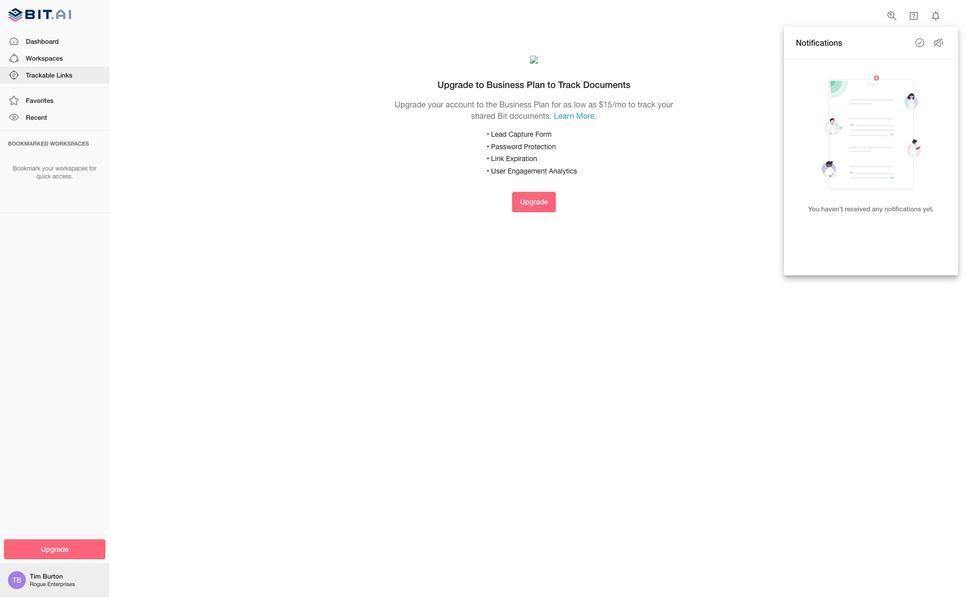 Task type: vqa. For each thing, say whether or not it's contained in the screenshot.
workspace notes are visible to all members and guests. Text Box
no



Task type: locate. For each thing, give the bounding box(es) containing it.
1 horizontal spatial as
[[589, 100, 597, 109]]

plan up the upgrade your account to the business plan for as low as $15/mo to track your shared bit documents.
[[527, 79, 545, 90]]

0 vertical spatial upgrade button
[[513, 192, 556, 212]]

you haven't received any notifications yet.
[[809, 205, 935, 213]]

quick
[[36, 173, 51, 180]]

2 horizontal spatial your
[[658, 100, 674, 109]]

trackable links button
[[0, 67, 109, 84]]

your inside 'bookmark your workspaces for quick access.'
[[42, 165, 54, 172]]

for up learn
[[552, 100, 562, 109]]

upgrade your account to the business plan for as low as $15/mo to track your shared bit documents.
[[395, 100, 674, 120]]

• left user
[[487, 167, 490, 175]]

0 vertical spatial for
[[552, 100, 562, 109]]

your for for
[[42, 165, 54, 172]]

• left the lead
[[487, 130, 490, 138]]

tim burton rogue enterprises
[[30, 573, 75, 588]]

protection
[[524, 143, 556, 151]]

1 • from the top
[[487, 130, 490, 138]]

business
[[487, 79, 525, 90], [500, 100, 532, 109]]

your up quick
[[42, 165, 54, 172]]

as up learn
[[564, 100, 572, 109]]

as right "low"
[[589, 100, 597, 109]]

learn more. link
[[554, 111, 597, 120]]

business up 'the'
[[487, 79, 525, 90]]

for inside the upgrade your account to the business plan for as low as $15/mo to track your shared bit documents.
[[552, 100, 562, 109]]

•
[[487, 130, 490, 138], [487, 143, 490, 151], [487, 155, 490, 163], [487, 167, 490, 175]]

upgrade to business plan to track documents
[[438, 79, 631, 90]]

upgrade inside the upgrade your account to the business plan for as low as $15/mo to track your shared bit documents.
[[395, 100, 426, 109]]

to
[[476, 79, 485, 90], [548, 79, 556, 90], [477, 100, 484, 109], [629, 100, 636, 109]]

upgrade
[[438, 79, 474, 90], [395, 100, 426, 109], [521, 198, 548, 206], [41, 545, 69, 554]]

tim
[[30, 573, 41, 581]]

1 horizontal spatial for
[[552, 100, 562, 109]]

for right workspaces
[[89, 165, 96, 172]]

upgrade button down engagement
[[513, 192, 556, 212]]

• left link
[[487, 155, 490, 163]]

plan
[[527, 79, 545, 90], [534, 100, 550, 109]]

low
[[574, 100, 587, 109]]

any
[[873, 205, 884, 213]]

yet.
[[924, 205, 935, 213]]

1 as from the left
[[564, 100, 572, 109]]

business up bit
[[500, 100, 532, 109]]

your
[[428, 100, 444, 109], [658, 100, 674, 109], [42, 165, 54, 172]]

0 vertical spatial plan
[[527, 79, 545, 90]]

1 vertical spatial plan
[[534, 100, 550, 109]]

bookmarked
[[8, 140, 49, 147]]

1 horizontal spatial your
[[428, 100, 444, 109]]

dashboard
[[26, 37, 59, 45]]

$15/mo
[[599, 100, 627, 109]]

link
[[492, 155, 504, 163]]

enterprises
[[47, 582, 75, 588]]

dashboard button
[[0, 33, 109, 50]]

3 • from the top
[[487, 155, 490, 163]]

1 vertical spatial business
[[500, 100, 532, 109]]

plan up documents.
[[534, 100, 550, 109]]

upgrade button up the burton
[[4, 540, 106, 560]]

your right track
[[658, 100, 674, 109]]

0 horizontal spatial for
[[89, 165, 96, 172]]

as
[[564, 100, 572, 109], [589, 100, 597, 109]]

for
[[552, 100, 562, 109], [89, 165, 96, 172]]

0 horizontal spatial upgrade button
[[4, 540, 106, 560]]

0 horizontal spatial your
[[42, 165, 54, 172]]

recent button
[[0, 109, 109, 126]]

notifications
[[885, 205, 922, 213]]

learn more.
[[554, 111, 597, 120]]

bookmarked workspaces
[[8, 140, 89, 147]]

0 horizontal spatial as
[[564, 100, 572, 109]]

your left account
[[428, 100, 444, 109]]

0 vertical spatial business
[[487, 79, 525, 90]]

bit
[[498, 111, 508, 120]]

upgrade button
[[513, 192, 556, 212], [4, 540, 106, 560]]

your for to
[[428, 100, 444, 109]]

user
[[492, 167, 506, 175]]

analytics
[[549, 167, 578, 175]]

1 vertical spatial for
[[89, 165, 96, 172]]

• left the "password" at the right
[[487, 143, 490, 151]]

lead
[[492, 130, 507, 138]]



Task type: describe. For each thing, give the bounding box(es) containing it.
business inside the upgrade your account to the business plan for as low as $15/mo to track your shared bit documents.
[[500, 100, 532, 109]]

favorites button
[[0, 92, 109, 109]]

favorites
[[26, 97, 53, 105]]

workspaces
[[26, 54, 63, 62]]

you
[[809, 205, 820, 213]]

links
[[57, 71, 72, 79]]

more.
[[577, 111, 597, 120]]

1 horizontal spatial upgrade button
[[513, 192, 556, 212]]

expiration
[[506, 155, 538, 163]]

workspaces button
[[0, 50, 109, 67]]

for inside 'bookmark your workspaces for quick access.'
[[89, 165, 96, 172]]

bookmark
[[13, 165, 40, 172]]

shared
[[472, 111, 496, 120]]

capture
[[509, 130, 534, 138]]

2 • from the top
[[487, 143, 490, 151]]

documents
[[584, 79, 631, 90]]

track
[[638, 100, 656, 109]]

recent
[[26, 114, 47, 122]]

trackable
[[26, 71, 55, 79]]

documents.
[[510, 111, 552, 120]]

plan inside the upgrade your account to the business plan for as low as $15/mo to track your shared bit documents.
[[534, 100, 550, 109]]

received
[[846, 205, 871, 213]]

bookmark your workspaces for quick access.
[[13, 165, 96, 180]]

trackable links
[[26, 71, 72, 79]]

engagement
[[508, 167, 547, 175]]

burton
[[43, 573, 63, 581]]

account
[[446, 100, 475, 109]]

access.
[[53, 173, 73, 180]]

1 vertical spatial upgrade button
[[4, 540, 106, 560]]

password
[[492, 143, 522, 151]]

• lead capture form • password protection • link expiration • user engagement analytics
[[487, 130, 578, 175]]

rogue
[[30, 582, 46, 588]]

notifications
[[797, 38, 843, 47]]

tb
[[13, 577, 21, 585]]

haven't
[[822, 205, 844, 213]]

the
[[486, 100, 498, 109]]

workspaces
[[55, 165, 88, 172]]

2 as from the left
[[589, 100, 597, 109]]

workspaces
[[50, 140, 89, 147]]

learn
[[554, 111, 575, 120]]

track
[[559, 79, 581, 90]]

4 • from the top
[[487, 167, 490, 175]]

form
[[536, 130, 552, 138]]



